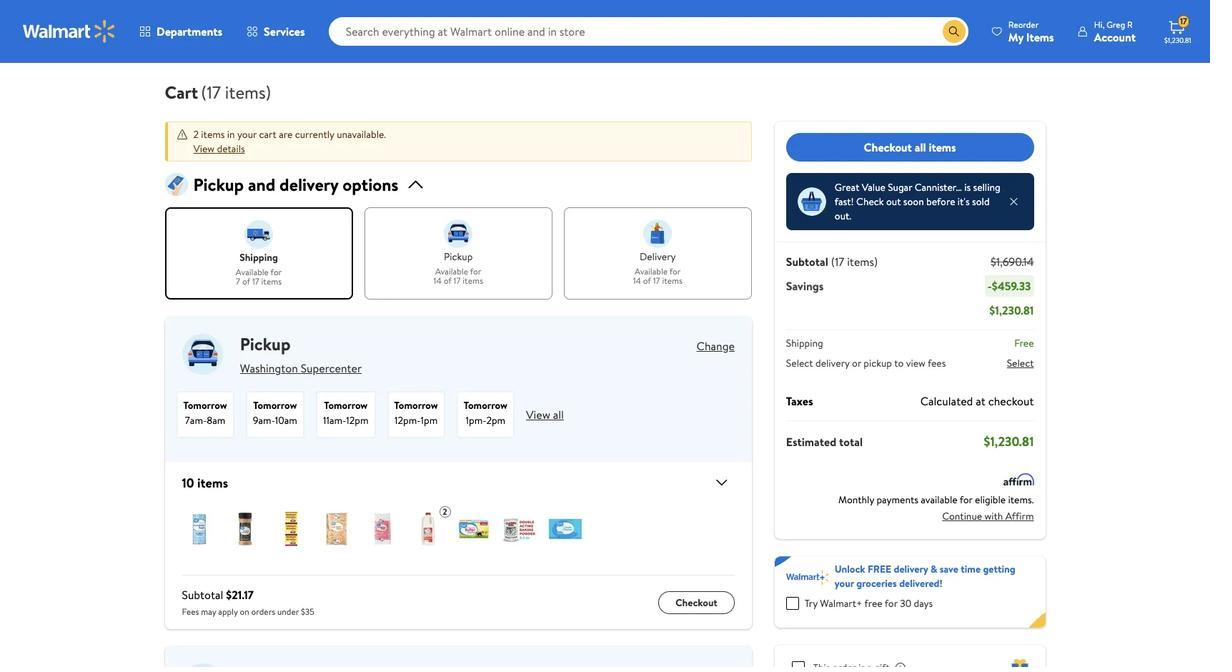 Task type: describe. For each thing, give the bounding box(es) containing it.
view
[[906, 356, 926, 370]]

getting
[[983, 562, 1016, 576]]

savings
[[786, 278, 824, 294]]

free
[[868, 562, 892, 576]]

with
[[985, 509, 1003, 523]]

2 for 2 items in your cart are currently unavailable. view details
[[193, 127, 199, 142]]

value
[[862, 180, 886, 194]]

30
[[900, 596, 912, 611]]

estimated total
[[786, 434, 863, 449]]

my
[[1009, 29, 1024, 45]]

items inside shipping available for 7 of 17 items
[[261, 275, 282, 288]]

10 items
[[182, 474, 228, 492]]

tomorrow 7am-8am
[[183, 398, 227, 428]]

shipping
[[240, 250, 278, 265]]

items inside the delivery available for 14 of 17 items
[[662, 275, 683, 287]]

2 items in your cart are currently unavailable. view details
[[193, 127, 386, 156]]

departments button
[[127, 14, 235, 49]]

unavailable.
[[337, 127, 386, 142]]

unlock
[[835, 562, 865, 576]]

cart_gic_illustration image
[[165, 173, 188, 196]]

washington
[[240, 360, 298, 376]]

tomorrow 12pm-1pm
[[394, 398, 438, 428]]

2 vertical spatial $1,230.81
[[984, 433, 1034, 450]]

fleischmann's active dry yeast, 0.75 oz, 3 pack with addon services image
[[273, 512, 308, 546]]

10am
[[275, 413, 297, 428]]

2 for 2
[[443, 506, 447, 518]]

options
[[343, 172, 399, 197]]

eligible
[[975, 493, 1006, 507]]

or
[[852, 356, 861, 370]]

taxes
[[786, 393, 813, 409]]

calculated
[[921, 393, 973, 409]]

affirm
[[1006, 509, 1034, 523]]

items) for cart (17 items)
[[225, 80, 271, 104]]

fast!
[[835, 194, 854, 209]]

delivered!
[[899, 576, 943, 591]]

select delivery or pickup to view fees
[[786, 356, 946, 370]]

search icon image
[[949, 26, 960, 37]]

subtotal for subtotal (17 items)
[[786, 254, 828, 270]]

days
[[914, 596, 933, 611]]

great value confectioners powdered sugar, 32 oz with addon services image
[[365, 512, 399, 546]]

view all items image
[[708, 474, 731, 491]]

17 right the 'r'
[[1180, 15, 1188, 27]]

$459.33
[[992, 278, 1031, 294]]

under
[[277, 606, 299, 618]]

tomorrow for 2pm
[[464, 398, 508, 413]]

for for shipping
[[271, 266, 282, 278]]

check
[[856, 194, 884, 209]]

of for shipping
[[242, 275, 250, 288]]

at
[[976, 393, 986, 409]]

intent image for delivery image
[[644, 219, 672, 248]]

delivery down 2 items in your cart are currently unavailable. view details
[[280, 172, 338, 197]]

continue
[[942, 509, 982, 523]]

tomorrow for 10am
[[253, 398, 297, 413]]

10
[[182, 474, 194, 492]]

checkout all items
[[864, 139, 956, 155]]

change button
[[697, 338, 735, 354]]

great value whole vitamin d milk, half gallon, 64 fl oz quantity 2 with addon services image
[[411, 512, 445, 546]]

to
[[894, 356, 904, 370]]

sold
[[972, 194, 990, 209]]

items.
[[1008, 493, 1034, 507]]

tomorrow 11am-12pm
[[323, 398, 369, 428]]

all for view
[[553, 407, 564, 422]]

1pm
[[421, 413, 438, 428]]

tomorrow 1pm-2pm
[[464, 398, 508, 428]]

2pm
[[486, 413, 506, 428]]

reorder
[[1009, 18, 1039, 30]]

walmart+
[[820, 596, 863, 611]]

available for pickup
[[435, 265, 468, 277]]

of for pickup
[[444, 275, 452, 287]]

subtotal $21.17 fees may apply on orders under $35
[[182, 587, 314, 618]]

(17 for subtotal
[[831, 254, 845, 270]]

view all
[[526, 407, 564, 422]]

available for shipping
[[236, 266, 269, 278]]

great value sweet cream unsalted butter sticks, 4 count,16 oz with addon services image
[[456, 512, 491, 546]]

time
[[961, 562, 981, 576]]

r
[[1128, 18, 1133, 30]]

orders
[[251, 606, 275, 618]]

pickup inside pickup available for 14 of 17 items
[[444, 250, 473, 264]]

for for delivery
[[670, 265, 681, 277]]

checkout
[[988, 393, 1034, 409]]

$1,690.14
[[991, 254, 1034, 270]]

checkout for checkout all items
[[864, 139, 912, 155]]

selling
[[973, 180, 1001, 194]]

Try Walmart+ free for 30 days checkbox
[[786, 597, 799, 610]]

gifting image
[[1011, 659, 1028, 667]]

for inside monthly payments available for eligible items. continue with affirm
[[960, 493, 973, 507]]

$21.17
[[226, 587, 254, 603]]

payments
[[877, 493, 919, 507]]

continue with affirm link
[[942, 505, 1034, 528]]

services button
[[235, 14, 317, 49]]

cart (17 items)
[[165, 80, 271, 104]]

total
[[839, 434, 863, 449]]

intent image for pickup image
[[444, 219, 473, 248]]

11am-
[[323, 413, 346, 428]]

for inside banner
[[885, 596, 898, 611]]

0 vertical spatial $1,230.81
[[1165, 35, 1192, 45]]

is
[[965, 180, 971, 194]]

may
[[201, 606, 216, 618]]

washington supercenter
[[240, 360, 362, 376]]

checkout all items button
[[786, 133, 1034, 162]]

(17 for cart
[[201, 80, 221, 104]]

walmart image
[[23, 20, 116, 43]]

departments
[[157, 24, 222, 39]]

tomorrow for 8am
[[183, 398, 227, 413]]

$35
[[301, 606, 314, 618]]

services
[[264, 24, 305, 39]]

Walmart Site-Wide search field
[[329, 17, 969, 46]]

17 for delivery
[[653, 275, 660, 287]]

it's
[[958, 194, 970, 209]]

greg
[[1107, 18, 1125, 30]]

on
[[240, 606, 249, 618]]

checkout for checkout
[[676, 595, 718, 610]]

great value sugar cannister... is selling fast! check out soon before it's sold out.
[[835, 180, 1001, 223]]

select for select delivery or pickup to view fees
[[786, 356, 813, 370]]

1 horizontal spatial pickup
[[864, 356, 892, 370]]

fees
[[182, 606, 199, 618]]

pickup and delivery options button
[[165, 172, 752, 197]]

try
[[805, 596, 818, 611]]

select for the select button
[[1007, 356, 1034, 370]]

cart
[[165, 80, 198, 104]]

banner containing unlock free delivery & save time getting your groceries delivered!
[[775, 556, 1046, 628]]

items) for subtotal (17 items)
[[847, 254, 878, 270]]

out
[[886, 194, 901, 209]]



Task type: locate. For each thing, give the bounding box(es) containing it.
hi, greg r account
[[1094, 18, 1136, 45]]

save
[[940, 562, 959, 576]]

out.
[[835, 209, 852, 223]]

washington supercenter button
[[240, 357, 362, 380]]

tomorrow inside tomorrow 11am-12pm
[[324, 398, 368, 413]]

Search search field
[[329, 17, 969, 46]]

items right 10
[[197, 474, 228, 492]]

tomorrow for 1pm
[[394, 398, 438, 413]]

items down 'intent image for pickup'
[[463, 275, 483, 287]]

0 vertical spatial checkout
[[864, 139, 912, 155]]

0 horizontal spatial items)
[[225, 80, 271, 104]]

2 horizontal spatial of
[[643, 275, 651, 287]]

0 horizontal spatial view
[[193, 142, 215, 156]]

all for checkout
[[915, 139, 926, 155]]

$1,230.81 right account
[[1165, 35, 1192, 45]]

available down the intent image for delivery
[[635, 265, 668, 277]]

items down the shipping
[[261, 275, 282, 288]]

shipping available for 7 of 17 items
[[236, 250, 282, 288]]

$1,230.81
[[1165, 35, 1192, 45], [990, 302, 1034, 318], [984, 433, 1034, 450]]

delivery left or
[[816, 356, 850, 370]]

14 for pickup
[[434, 275, 442, 287]]

great value kosher ground cinnamon, 2.5 oz with addon services image
[[228, 512, 262, 546]]

17 right 7
[[252, 275, 259, 288]]

all inside button
[[915, 139, 926, 155]]

0 horizontal spatial select
[[786, 356, 813, 370]]

cannister...
[[915, 180, 962, 194]]

for inside pickup available for 14 of 17 items
[[470, 265, 481, 277]]

17 for pickup
[[454, 275, 461, 287]]

$1,230.81 up affirm image
[[984, 433, 1034, 450]]

list containing pickup
[[165, 207, 752, 300]]

tomorrow
[[183, 398, 227, 413], [253, 398, 297, 413], [324, 398, 368, 413], [394, 398, 438, 413], [464, 398, 508, 413]]

17 down the intent image for delivery
[[653, 275, 660, 287]]

1 vertical spatial items)
[[847, 254, 878, 270]]

fulfillment logo image
[[182, 664, 223, 667]]

14 for delivery
[[633, 275, 641, 287]]

your
[[237, 127, 257, 142], [835, 576, 854, 591]]

your up walmart+
[[835, 576, 854, 591]]

free
[[1015, 336, 1034, 350]]

2 inside 2 items in your cart are currently unavailable. view details
[[193, 127, 199, 142]]

delivery
[[280, 172, 338, 197], [640, 250, 676, 264], [816, 356, 850, 370], [894, 562, 928, 576]]

apply
[[218, 606, 238, 618]]

for inside the delivery available for 14 of 17 items
[[670, 265, 681, 277]]

pickup down view details button
[[193, 172, 244, 197]]

12pm
[[346, 413, 369, 428]]

items up cannister...
[[929, 139, 956, 155]]

0 horizontal spatial 14
[[434, 275, 442, 287]]

0 vertical spatial your
[[237, 127, 257, 142]]

for inside shipping available for 7 of 17 items
[[271, 266, 282, 278]]

1 14 from the left
[[434, 275, 442, 287]]

great value light brown sugar, 32 oz with addon services image
[[319, 512, 354, 546]]

1 horizontal spatial view
[[526, 407, 550, 422]]

1 horizontal spatial subtotal
[[786, 254, 828, 270]]

1 horizontal spatial your
[[835, 576, 854, 591]]

2 horizontal spatial available
[[635, 265, 668, 277]]

unlock free delivery & save time getting your groceries delivered!
[[835, 562, 1016, 591]]

monthly
[[839, 493, 874, 507]]

available
[[435, 265, 468, 277], [635, 265, 668, 277], [236, 266, 269, 278]]

view right 2pm
[[526, 407, 550, 422]]

14 inside the delivery available for 14 of 17 items
[[633, 275, 641, 287]]

1 tomorrow from the left
[[183, 398, 227, 413]]

subtotal up may
[[182, 587, 223, 603]]

close nudge image
[[1008, 196, 1020, 207]]

subtotal for subtotal $21.17 fees may apply on orders under $35
[[182, 587, 223, 603]]

clabber girl double acting baking powder, 8.1 oz. with addon services image
[[502, 512, 537, 546]]

intent image for shipping image
[[245, 220, 273, 249]]

change
[[697, 338, 735, 354]]

2 inside button
[[443, 506, 447, 518]]

2 left great value sweet cream unsalted butter sticks, 4 count,16 oz with addon services image
[[443, 506, 447, 518]]

currently
[[295, 127, 334, 142]]

great value sugar cannister 20oz with addon services image
[[182, 512, 216, 546]]

(17 down out.
[[831, 254, 845, 270]]

items left in
[[201, 127, 225, 142]]

view
[[193, 142, 215, 156], [526, 407, 550, 422]]

delivery inside unlock free delivery & save time getting your groceries delivered!
[[894, 562, 928, 576]]

pickup for pickup
[[240, 332, 291, 356]]

of down 'intent image for pickup'
[[444, 275, 452, 287]]

17 down 'intent image for pickup'
[[454, 275, 461, 287]]

0 vertical spatial (17
[[201, 80, 221, 104]]

your right in
[[237, 127, 257, 142]]

alert
[[165, 122, 752, 162]]

items down the intent image for delivery
[[662, 275, 683, 287]]

cart
[[259, 127, 277, 142]]

available down 'intent image for pickup'
[[435, 265, 468, 277]]

sugar
[[888, 180, 912, 194]]

1 vertical spatial view
[[526, 407, 550, 422]]

available inside the delivery available for 14 of 17 items
[[635, 265, 668, 277]]

great value cream cheese brick, 8 oz (refrigerated) with addon services image
[[548, 512, 582, 546]]

all
[[915, 139, 926, 155], [553, 407, 564, 422]]

2 tomorrow from the left
[[253, 398, 297, 413]]

checkout
[[864, 139, 912, 155], [676, 595, 718, 610]]

items)
[[225, 80, 271, 104], [847, 254, 878, 270]]

&
[[931, 562, 938, 576]]

available inside pickup available for 14 of 17 items
[[435, 265, 468, 277]]

1 vertical spatial (17
[[831, 254, 845, 270]]

2 left in
[[193, 127, 199, 142]]

1 horizontal spatial of
[[444, 275, 452, 287]]

9am-
[[253, 413, 275, 428]]

(17 right cart
[[201, 80, 221, 104]]

your inside unlock free delivery & save time getting your groceries delivered!
[[835, 576, 854, 591]]

1 horizontal spatial items)
[[847, 254, 878, 270]]

4 tomorrow from the left
[[394, 398, 438, 413]]

details
[[217, 142, 245, 156]]

view all button
[[526, 407, 564, 422]]

1 select from the left
[[786, 356, 813, 370]]

subtotal
[[786, 254, 828, 270], [182, 587, 223, 603]]

supercenter
[[301, 360, 362, 376]]

reorder my items
[[1009, 18, 1054, 45]]

17 inside pickup available for 14 of 17 items
[[454, 275, 461, 287]]

5 tomorrow from the left
[[464, 398, 508, 413]]

delivery available for 14 of 17 items
[[633, 250, 683, 287]]

for up continue
[[960, 493, 973, 507]]

1 vertical spatial subtotal
[[182, 587, 223, 603]]

2 14 from the left
[[633, 275, 641, 287]]

0 horizontal spatial your
[[237, 127, 257, 142]]

1 vertical spatial pickup
[[864, 356, 892, 370]]

free
[[865, 596, 883, 611]]

for left 30
[[885, 596, 898, 611]]

delivery down the intent image for delivery
[[640, 250, 676, 264]]

1 vertical spatial $1,230.81
[[990, 302, 1034, 318]]

of for delivery
[[643, 275, 651, 287]]

tomorrow up 1pm-
[[464, 398, 508, 413]]

calculated at checkout
[[921, 393, 1034, 409]]

0 horizontal spatial checkout
[[676, 595, 718, 610]]

0 horizontal spatial subtotal
[[182, 587, 223, 603]]

pickup down 'intent image for pickup'
[[444, 250, 473, 264]]

view left details
[[193, 142, 215, 156]]

learn more about gifting image
[[895, 662, 906, 667]]

available for delivery
[[635, 265, 668, 277]]

all up cannister...
[[915, 139, 926, 155]]

items inside pickup available for 14 of 17 items
[[463, 275, 483, 287]]

tomorrow up "11am-"
[[324, 398, 368, 413]]

17 inside shipping available for 7 of 17 items
[[252, 275, 259, 288]]

less than x qty image
[[798, 187, 826, 216]]

delivery left &
[[894, 562, 928, 576]]

2 button
[[165, 495, 752, 575]]

-
[[988, 278, 992, 294]]

14 inside pickup available for 14 of 17 items
[[434, 275, 442, 287]]

items) down out.
[[847, 254, 878, 270]]

1 horizontal spatial all
[[915, 139, 926, 155]]

items inside button
[[929, 139, 956, 155]]

banner
[[775, 556, 1046, 628]]

checkout inside button
[[676, 595, 718, 610]]

in
[[227, 127, 235, 142]]

for
[[470, 265, 481, 277], [670, 265, 681, 277], [271, 266, 282, 278], [960, 493, 973, 507], [885, 596, 898, 611]]

for down the intent image for delivery
[[670, 265, 681, 277]]

1 horizontal spatial available
[[435, 265, 468, 277]]

0 vertical spatial subtotal
[[786, 254, 828, 270]]

subtotal inside subtotal $21.17 fees may apply on orders under $35
[[182, 587, 223, 603]]

alert containing 2 items in your cart are currently unavailable.
[[165, 122, 752, 162]]

select down shipping
[[786, 356, 813, 370]]

subtotal (17 items)
[[786, 254, 878, 270]]

17 for shipping
[[252, 275, 259, 288]]

subtotal up savings
[[786, 254, 828, 270]]

This order is a gift. checkbox
[[792, 661, 805, 667]]

select
[[786, 356, 813, 370], [1007, 356, 1034, 370]]

groceries
[[857, 576, 897, 591]]

1 horizontal spatial (17
[[831, 254, 845, 270]]

tomorrow inside tomorrow 9am-10am
[[253, 398, 297, 413]]

pickup
[[193, 172, 244, 197], [240, 332, 291, 356]]

your inside 2 items in your cart are currently unavailable. view details
[[237, 127, 257, 142]]

of
[[444, 275, 452, 287], [643, 275, 651, 287], [242, 275, 250, 288]]

2 select from the left
[[1007, 356, 1034, 370]]

0 horizontal spatial pickup
[[444, 250, 473, 264]]

1 horizontal spatial checkout
[[864, 139, 912, 155]]

1pm-
[[466, 413, 486, 428]]

0 vertical spatial items)
[[225, 80, 271, 104]]

of inside pickup available for 14 of 17 items
[[444, 275, 452, 287]]

pickup for pickup and delivery options
[[193, 172, 244, 197]]

0 vertical spatial pickup
[[193, 172, 244, 197]]

soon
[[904, 194, 924, 209]]

tomorrow up 10am
[[253, 398, 297, 413]]

pickup and delivery options
[[193, 172, 399, 197]]

for for pickup
[[470, 265, 481, 277]]

0 horizontal spatial 2
[[193, 127, 199, 142]]

0 vertical spatial 2
[[193, 127, 199, 142]]

affirm image
[[1004, 473, 1034, 485]]

tomorrow up 7am-
[[183, 398, 227, 413]]

1 vertical spatial all
[[553, 407, 564, 422]]

0 horizontal spatial of
[[242, 275, 250, 288]]

monthly payments available for eligible items. continue with affirm
[[839, 493, 1034, 523]]

17
[[1180, 15, 1188, 27], [454, 275, 461, 287], [653, 275, 660, 287], [252, 275, 259, 288]]

0 vertical spatial view
[[193, 142, 215, 156]]

available down the shipping
[[236, 266, 269, 278]]

list
[[165, 207, 752, 300]]

walmart plus image
[[786, 570, 829, 585]]

checkout inside button
[[864, 139, 912, 155]]

1 vertical spatial pickup
[[240, 332, 291, 356]]

1 vertical spatial 2
[[443, 506, 447, 518]]

2
[[193, 127, 199, 142], [443, 506, 447, 518]]

items
[[201, 127, 225, 142], [929, 139, 956, 155], [463, 275, 483, 287], [662, 275, 683, 287], [261, 275, 282, 288], [197, 474, 228, 492]]

1 horizontal spatial select
[[1007, 356, 1034, 370]]

17 inside the delivery available for 14 of 17 items
[[653, 275, 660, 287]]

$1,230.81 down $459.33
[[990, 302, 1034, 318]]

12pm-
[[395, 413, 421, 428]]

view inside 2 items in your cart are currently unavailable. view details
[[193, 142, 215, 156]]

for down the shipping
[[271, 266, 282, 278]]

great
[[835, 180, 860, 194]]

1 horizontal spatial 2
[[443, 506, 447, 518]]

of inside shipping available for 7 of 17 items
[[242, 275, 250, 288]]

(17
[[201, 80, 221, 104], [831, 254, 845, 270]]

0 horizontal spatial all
[[553, 407, 564, 422]]

1 vertical spatial checkout
[[676, 595, 718, 610]]

checkout button
[[658, 591, 735, 614]]

for down 'intent image for pickup'
[[470, 265, 481, 277]]

fees
[[928, 356, 946, 370]]

tomorrow for 12pm
[[324, 398, 368, 413]]

items
[[1027, 29, 1054, 45]]

all right 2pm
[[553, 407, 564, 422]]

available inside shipping available for 7 of 17 items
[[236, 266, 269, 278]]

1 horizontal spatial 14
[[633, 275, 641, 287]]

0 vertical spatial pickup
[[444, 250, 473, 264]]

hi,
[[1094, 18, 1105, 30]]

pickup available for 14 of 17 items
[[434, 250, 483, 287]]

pickup up the washington
[[240, 332, 291, 356]]

of inside the delivery available for 14 of 17 items
[[643, 275, 651, 287]]

0 vertical spatial all
[[915, 139, 926, 155]]

pickup left to
[[864, 356, 892, 370]]

tomorrow up 12pm-
[[394, 398, 438, 413]]

0 horizontal spatial (17
[[201, 80, 221, 104]]

select down the free
[[1007, 356, 1034, 370]]

items inside 2 items in your cart are currently unavailable. view details
[[201, 127, 225, 142]]

3 tomorrow from the left
[[324, 398, 368, 413]]

0 horizontal spatial available
[[236, 266, 269, 278]]

delivery inside the delivery available for 14 of 17 items
[[640, 250, 676, 264]]

account
[[1094, 29, 1136, 45]]

of down the intent image for delivery
[[643, 275, 651, 287]]

and
[[248, 172, 275, 197]]

1 vertical spatial your
[[835, 576, 854, 591]]

of right 7
[[242, 275, 250, 288]]

items) up in
[[225, 80, 271, 104]]

view details button
[[193, 142, 245, 156]]



Task type: vqa. For each thing, say whether or not it's contained in the screenshot.
91206 to the bottom
no



